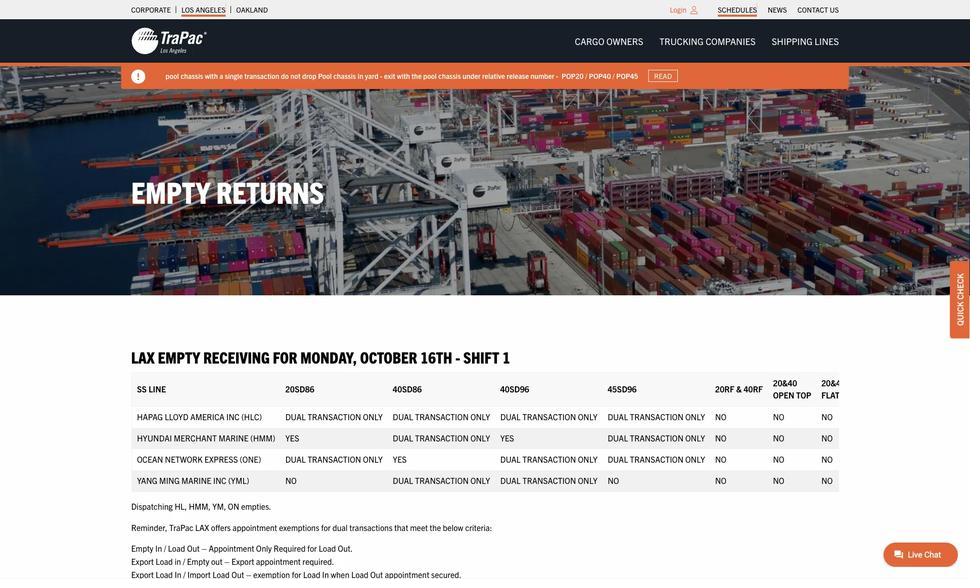 Task type: locate. For each thing, give the bounding box(es) containing it.
/ right in
[[164, 543, 166, 553]]

1 horizontal spatial the
[[430, 522, 441, 532]]

trapac
[[169, 522, 194, 532]]

with right exit
[[397, 71, 410, 80]]

ym,
[[212, 501, 226, 511]]

transaction
[[307, 411, 361, 422], [415, 411, 469, 422], [522, 411, 576, 422], [630, 411, 684, 422], [415, 433, 469, 443], [630, 433, 684, 443], [307, 454, 361, 464], [522, 454, 576, 464], [630, 454, 684, 464], [415, 475, 469, 485], [522, 475, 576, 485]]

40sd86
[[393, 384, 422, 394]]

marine
[[219, 433, 248, 443], [181, 475, 211, 485]]

1 horizontal spatial -
[[456, 347, 460, 367]]

in left yard
[[358, 71, 363, 80]]

0 horizontal spatial -
[[380, 71, 383, 80]]

1 vertical spatial empty
[[131, 543, 153, 553]]

pool right solid icon
[[166, 71, 179, 80]]

dual transaction only
[[285, 411, 383, 422], [393, 411, 490, 422], [500, 411, 598, 422], [608, 411, 705, 422], [393, 433, 490, 443], [608, 433, 705, 443], [285, 454, 383, 464], [500, 454, 598, 464], [608, 454, 705, 464], [393, 475, 490, 485], [500, 475, 598, 485]]

transactions
[[350, 522, 393, 532]]

in down trapac
[[175, 556, 181, 566]]

- right 16th
[[456, 347, 460, 367]]

0 horizontal spatial marine
[[181, 475, 211, 485]]

lax
[[131, 347, 155, 367], [195, 522, 209, 532]]

0 vertical spatial empty
[[131, 172, 210, 209]]

2 20&40 from the left
[[822, 378, 846, 388]]

shipping lines link
[[764, 31, 847, 51]]

1 chassis from the left
[[181, 71, 203, 80]]

solid image
[[131, 70, 145, 84]]

0 horizontal spatial 20&40
[[773, 378, 797, 388]]

&
[[736, 384, 742, 394]]

1 vertical spatial in
[[175, 556, 181, 566]]

0 vertical spatial inc
[[226, 411, 239, 422]]

16th
[[421, 347, 452, 367]]

1 vertical spatial marine
[[181, 475, 211, 485]]

1 vertical spatial inc
[[213, 475, 226, 485]]

marine down the ocean network express (one)
[[181, 475, 211, 485]]

cargo
[[575, 35, 605, 47]]

1 vertical spatial –
[[224, 556, 230, 566]]

reminder,
[[131, 522, 167, 532]]

pool
[[166, 71, 179, 80], [424, 71, 437, 80]]

1 horizontal spatial with
[[397, 71, 410, 80]]

lax up ss
[[131, 347, 155, 367]]

the right meet
[[430, 522, 441, 532]]

0 vertical spatial the
[[412, 71, 422, 80]]

a
[[220, 71, 223, 80]]

1 vertical spatial appointment
[[256, 556, 301, 566]]

ss
[[137, 384, 147, 394]]

1 horizontal spatial export
[[232, 556, 254, 566]]

below
[[443, 522, 464, 532]]

2 vertical spatial empty
[[187, 556, 209, 566]]

20&40 up the open
[[773, 378, 797, 388]]

1 horizontal spatial marine
[[219, 433, 248, 443]]

export
[[131, 556, 154, 566], [232, 556, 254, 566]]

2 horizontal spatial chassis
[[439, 71, 461, 80]]

check
[[955, 273, 965, 300]]

20&40 for open
[[773, 378, 797, 388]]

appointment down empties.
[[233, 522, 277, 532]]

40rf
[[744, 384, 763, 394]]

required.
[[303, 556, 334, 566]]

pool right exit
[[424, 71, 437, 80]]

no
[[715, 411, 727, 422], [773, 411, 785, 422], [822, 411, 833, 422], [715, 433, 727, 443], [773, 433, 785, 443], [822, 433, 833, 443], [715, 454, 727, 464], [773, 454, 785, 464], [822, 454, 833, 464], [285, 475, 297, 485], [608, 475, 619, 485], [715, 475, 727, 485], [773, 475, 785, 485], [822, 475, 833, 485]]

1 vertical spatial the
[[430, 522, 441, 532]]

chassis right pool
[[334, 71, 356, 80]]

offers
[[211, 522, 231, 532]]

20&40 up 'flat'
[[822, 378, 846, 388]]

marine up express
[[219, 433, 248, 443]]

0 vertical spatial menu bar
[[713, 3, 845, 17]]

for
[[321, 522, 331, 532], [308, 543, 317, 553]]

shift
[[464, 347, 499, 367]]

0 vertical spatial marine
[[219, 433, 248, 443]]

pop45
[[617, 71, 639, 80]]

inc left (yml)
[[213, 475, 226, 485]]

that
[[394, 522, 408, 532]]

chassis left under
[[439, 71, 461, 80]]

chassis left a
[[181, 71, 203, 80]]

20&40 for flat
[[822, 378, 846, 388]]

3 chassis from the left
[[439, 71, 461, 80]]

marine for (hmm)
[[219, 433, 248, 443]]

2 export from the left
[[232, 556, 254, 566]]

quick
[[955, 302, 965, 326]]

ocean network express (one)
[[137, 454, 261, 464]]

0 horizontal spatial pool
[[166, 71, 179, 80]]

inc left the '(hlc)'
[[226, 411, 239, 422]]

menu bar containing schedules
[[713, 3, 845, 17]]

chassis
[[181, 71, 203, 80], [334, 71, 356, 80], [439, 71, 461, 80]]

in inside empty in / load out – appointment only required for load out. export load in / empty out – export appointment required.
[[175, 556, 181, 566]]

1 horizontal spatial for
[[321, 522, 331, 532]]

read
[[654, 71, 672, 80]]

load
[[168, 543, 185, 553], [319, 543, 336, 553], [156, 556, 173, 566]]

inc for (yml)
[[213, 475, 226, 485]]

dual
[[285, 411, 306, 422], [393, 411, 413, 422], [500, 411, 521, 422], [608, 411, 628, 422], [393, 433, 413, 443], [608, 433, 628, 443], [285, 454, 306, 464], [500, 454, 521, 464], [608, 454, 628, 464], [393, 475, 413, 485], [500, 475, 521, 485]]

menu bar up shipping
[[713, 3, 845, 17]]

meet
[[410, 522, 428, 532]]

do
[[281, 71, 289, 80]]

menu bar
[[713, 3, 845, 17], [567, 31, 847, 51]]

open
[[773, 390, 794, 400]]

2 horizontal spatial yes
[[500, 433, 514, 443]]

lax left offers
[[195, 522, 209, 532]]

quick check
[[955, 273, 965, 326]]

20&40 inside 20&40 open top
[[773, 378, 797, 388]]

1 horizontal spatial chassis
[[334, 71, 356, 80]]

1 vertical spatial lax
[[195, 522, 209, 532]]

0 horizontal spatial for
[[308, 543, 317, 553]]

1 horizontal spatial pool
[[424, 71, 437, 80]]

0 horizontal spatial chassis
[[181, 71, 203, 80]]

trucking companies
[[660, 35, 756, 47]]

dispatching hl, hmm, ym, on empties.
[[131, 501, 271, 511]]

1 horizontal spatial 20&40
[[822, 378, 846, 388]]

2 pool from the left
[[424, 71, 437, 80]]

1 20&40 from the left
[[773, 378, 797, 388]]

appointment
[[233, 522, 277, 532], [256, 556, 301, 566]]

release
[[507, 71, 529, 80]]

trucking
[[660, 35, 704, 47]]

single
[[225, 71, 243, 80]]

(yml)
[[228, 475, 249, 485]]

reminder, trapac lax offers appointment exemptions for dual transactions that meet the below criteria:
[[131, 522, 492, 532]]

1 horizontal spatial –
[[224, 556, 230, 566]]

/ left out
[[183, 556, 185, 566]]

the
[[412, 71, 422, 80], [430, 522, 441, 532]]

banner
[[0, 19, 971, 89]]

export down reminder,
[[131, 556, 154, 566]]

appointment
[[209, 543, 254, 553]]

1 vertical spatial menu bar
[[567, 31, 847, 51]]

/
[[586, 71, 588, 80], [613, 71, 615, 80], [164, 543, 166, 553], [183, 556, 185, 566]]

–
[[202, 543, 207, 553], [224, 556, 230, 566]]

0 horizontal spatial in
[[175, 556, 181, 566]]

for left the dual
[[321, 522, 331, 532]]

lax empty receiving           for monday, october 16th              - shift 1
[[131, 347, 510, 367]]

ss line
[[137, 384, 166, 394]]

empty for empty returns
[[131, 172, 210, 209]]

shipping lines
[[772, 35, 839, 47]]

shipping
[[772, 35, 813, 47]]

with
[[205, 71, 218, 80], [397, 71, 410, 80]]

export down appointment
[[232, 556, 254, 566]]

marine for inc
[[181, 475, 211, 485]]

contact us link
[[798, 3, 839, 17]]

0 horizontal spatial export
[[131, 556, 154, 566]]

- right number
[[556, 71, 559, 80]]

2 horizontal spatial -
[[556, 71, 559, 80]]

1 horizontal spatial in
[[358, 71, 363, 80]]

us
[[830, 5, 839, 14]]

line
[[148, 384, 166, 394]]

empty
[[131, 172, 210, 209], [131, 543, 153, 553], [187, 556, 209, 566]]

0 vertical spatial lax
[[131, 347, 155, 367]]

0 horizontal spatial –
[[202, 543, 207, 553]]

appointment down required
[[256, 556, 301, 566]]

for up required.
[[308, 543, 317, 553]]

- left exit
[[380, 71, 383, 80]]

0 horizontal spatial with
[[205, 71, 218, 80]]

1 vertical spatial for
[[308, 543, 317, 553]]

inc for (hlc)
[[226, 411, 239, 422]]

1 horizontal spatial lax
[[195, 522, 209, 532]]

america
[[190, 411, 224, 422]]

menu bar down light image
[[567, 31, 847, 51]]

ming
[[159, 475, 179, 485]]

0 horizontal spatial the
[[412, 71, 422, 80]]

flat
[[822, 390, 840, 400]]

1 export from the left
[[131, 556, 154, 566]]

light image
[[691, 6, 698, 14]]

load down in
[[156, 556, 173, 566]]

the right exit
[[412, 71, 422, 80]]

20&40 inside the 20&40 flat rack
[[822, 378, 846, 388]]

trucking companies link
[[652, 31, 764, 51]]

with left a
[[205, 71, 218, 80]]



Task type: describe. For each thing, give the bounding box(es) containing it.
45sd96
[[608, 384, 637, 394]]

under
[[463, 71, 481, 80]]

20&40 open top
[[773, 378, 811, 400]]

lloyd
[[165, 411, 188, 422]]

top
[[796, 390, 811, 400]]

0 vertical spatial in
[[358, 71, 363, 80]]

2 chassis from the left
[[334, 71, 356, 80]]

appointment inside empty in / load out – appointment only required for load out. export load in / empty out – export appointment required.
[[256, 556, 301, 566]]

hapag lloyd america inc (hlc)
[[137, 411, 262, 422]]

20&40 flat rack
[[822, 378, 863, 400]]

corporate
[[131, 5, 171, 14]]

ocean
[[137, 454, 163, 464]]

1 pool from the left
[[166, 71, 179, 80]]

for
[[273, 347, 297, 367]]

quick check link
[[950, 261, 971, 339]]

out
[[187, 543, 200, 553]]

20rf & 40rf
[[715, 384, 763, 394]]

schedules link
[[718, 3, 757, 17]]

exemptions
[[279, 522, 319, 532]]

(hlc)
[[241, 411, 262, 422]]

login link
[[670, 5, 687, 14]]

hmm,
[[189, 501, 211, 511]]

0 vertical spatial appointment
[[233, 522, 277, 532]]

0 horizontal spatial yes
[[285, 433, 299, 443]]

empty returns
[[131, 172, 324, 209]]

rack
[[842, 390, 863, 400]]

pop40
[[589, 71, 611, 80]]

number
[[531, 71, 555, 80]]

los
[[182, 5, 194, 14]]

angeles
[[196, 5, 226, 14]]

pop20
[[562, 71, 584, 80]]

dual
[[333, 522, 348, 532]]

pool chassis with a single transaction  do not drop pool chassis in yard -  exit with the pool chassis under relative release number -  pop20 / pop40 / pop45
[[166, 71, 639, 80]]

banner containing cargo owners
[[0, 19, 971, 89]]

load left out
[[168, 543, 185, 553]]

express
[[204, 454, 238, 464]]

oakland
[[236, 5, 268, 14]]

owners
[[607, 35, 644, 47]]

drop
[[302, 71, 317, 80]]

schedules
[[718, 5, 757, 14]]

october
[[360, 347, 417, 367]]

los angeles link
[[182, 3, 226, 17]]

menu bar containing cargo owners
[[567, 31, 847, 51]]

2 with from the left
[[397, 71, 410, 80]]

empty
[[158, 347, 200, 367]]

empties.
[[241, 501, 271, 511]]

yard
[[365, 71, 379, 80]]

companies
[[706, 35, 756, 47]]

/ left pop45
[[613, 71, 615, 80]]

not
[[291, 71, 301, 80]]

hl,
[[175, 501, 187, 511]]

corporate link
[[131, 3, 171, 17]]

relative
[[482, 71, 505, 80]]

0 vertical spatial –
[[202, 543, 207, 553]]

contact
[[798, 5, 829, 14]]

out.
[[338, 543, 353, 553]]

cargo owners link
[[567, 31, 652, 51]]

receiving
[[203, 347, 270, 367]]

criteria:
[[465, 522, 492, 532]]

returns
[[216, 172, 324, 209]]

on
[[228, 501, 239, 511]]

/ right pop20 in the right of the page
[[586, 71, 588, 80]]

1
[[503, 347, 510, 367]]

yang
[[137, 475, 157, 485]]

0 horizontal spatial lax
[[131, 347, 155, 367]]

40sd96
[[500, 384, 529, 394]]

for inside empty in / load out – appointment only required for load out. export load in / empty out – export appointment required.
[[308, 543, 317, 553]]

transaction
[[245, 71, 279, 80]]

news link
[[768, 3, 787, 17]]

only
[[256, 543, 272, 553]]

1 with from the left
[[205, 71, 218, 80]]

load up required.
[[319, 543, 336, 553]]

login
[[670, 5, 687, 14]]

(hmm)
[[250, 433, 275, 443]]

merchant
[[174, 433, 217, 443]]

exit
[[384, 71, 396, 80]]

0 vertical spatial for
[[321, 522, 331, 532]]

hapag
[[137, 411, 163, 422]]

oakland link
[[236, 3, 268, 17]]

read link
[[649, 70, 678, 82]]

20sd86
[[285, 384, 314, 394]]

los angeles image
[[131, 27, 207, 55]]

hyundai merchant marine (hmm)
[[137, 433, 275, 443]]

pool
[[318, 71, 332, 80]]

in
[[155, 543, 162, 553]]

empty for empty in / load out – appointment only required for load out. export load in / empty out – export appointment required.
[[131, 543, 153, 553]]

dispatching
[[131, 501, 173, 511]]

cargo owners
[[575, 35, 644, 47]]

monday,
[[301, 347, 357, 367]]

yang ming marine inc (yml)
[[137, 475, 249, 485]]

1 horizontal spatial yes
[[393, 454, 407, 464]]

hyundai
[[137, 433, 172, 443]]

contact us
[[798, 5, 839, 14]]

20rf
[[715, 384, 735, 394]]



Task type: vqa. For each thing, say whether or not it's contained in the screenshot.
Solid icon in the CHECK button
no



